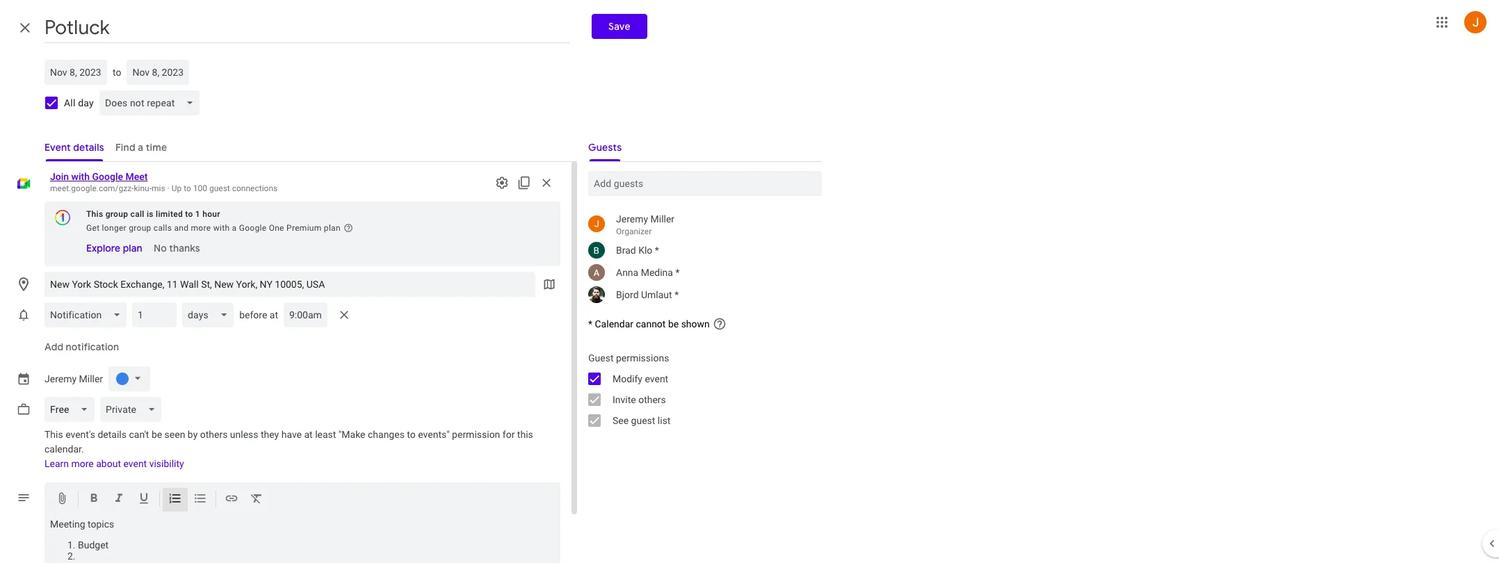 Task type: vqa. For each thing, say whether or not it's contained in the screenshot.
can't
yes



Task type: locate. For each thing, give the bounding box(es) containing it.
explore
[[86, 242, 121, 255]]

* for bjord umlaut *
[[675, 289, 679, 300]]

1 vertical spatial event
[[123, 458, 147, 470]]

jeremy for jeremy miller organizer
[[616, 214, 648, 225]]

1 vertical spatial miller
[[79, 374, 103, 385]]

* inside "anna medina" tree item
[[676, 267, 680, 278]]

event
[[645, 374, 669, 385], [123, 458, 147, 470]]

google up meet.google.com/gzz- on the top of page
[[92, 171, 123, 182]]

event right about
[[123, 458, 147, 470]]

permissions
[[616, 353, 669, 364]]

get
[[86, 223, 100, 233]]

invite others
[[613, 394, 666, 406]]

brad klo tree item
[[577, 239, 822, 262]]

bjord
[[616, 289, 639, 300]]

1 horizontal spatial be
[[668, 319, 679, 330]]

1 horizontal spatial event
[[645, 374, 669, 385]]

jeremy
[[616, 214, 648, 225], [45, 374, 77, 385]]

1 horizontal spatial miller
[[651, 214, 675, 225]]

1 vertical spatial guest
[[631, 415, 656, 426]]

at
[[270, 310, 278, 321], [304, 429, 313, 440]]

1 vertical spatial more
[[71, 458, 94, 470]]

klo
[[639, 245, 653, 256]]

least
[[315, 429, 336, 440]]

visibility
[[149, 458, 184, 470]]

at inside this event's details can't be seen by others unless they have at least "make changes to events" permission for this calendar. learn more about event visibility
[[304, 429, 313, 440]]

guest right 100
[[209, 184, 230, 193]]

shown
[[681, 319, 710, 330]]

miller for jeremy miller organizer
[[651, 214, 675, 225]]

with
[[71, 171, 90, 182], [213, 223, 230, 233]]

jeremy miller, organizer tree item
[[577, 210, 822, 239]]

event down permissions
[[645, 374, 669, 385]]

have
[[281, 429, 302, 440]]

underline image
[[137, 492, 151, 508]]

0 vertical spatial be
[[668, 319, 679, 330]]

at right have
[[304, 429, 313, 440]]

remove formatting image
[[250, 492, 264, 508]]

1 vertical spatial at
[[304, 429, 313, 440]]

this inside this event's details can't be seen by others unless they have at least "make changes to events" permission for this calendar. learn more about event visibility
[[45, 429, 63, 440]]

0 horizontal spatial with
[[71, 171, 90, 182]]

1 vertical spatial google
[[239, 223, 267, 233]]

this up get
[[86, 209, 103, 219]]

italic image
[[112, 492, 126, 508]]

anna medina *
[[616, 267, 680, 278]]

calls
[[154, 223, 172, 233]]

0 vertical spatial plan
[[324, 223, 341, 233]]

more
[[191, 223, 211, 233], [71, 458, 94, 470]]

0 horizontal spatial jeremy
[[45, 374, 77, 385]]

0 horizontal spatial plan
[[123, 242, 142, 255]]

miller for jeremy miller
[[79, 374, 103, 385]]

more down calendar.
[[71, 458, 94, 470]]

1 vertical spatial be
[[152, 429, 162, 440]]

plan down longer
[[123, 242, 142, 255]]

jeremy up organizer
[[616, 214, 648, 225]]

miller up organizer
[[651, 214, 675, 225]]

group down call
[[129, 223, 151, 233]]

0 horizontal spatial event
[[123, 458, 147, 470]]

guest inside group
[[631, 415, 656, 426]]

0 horizontal spatial this
[[45, 429, 63, 440]]

* right medina
[[676, 267, 680, 278]]

no thanks button
[[148, 236, 205, 261]]

be
[[668, 319, 679, 330], [152, 429, 162, 440]]

by
[[188, 429, 198, 440]]

0 horizontal spatial google
[[92, 171, 123, 182]]

meet
[[126, 171, 148, 182]]

·
[[167, 184, 170, 193]]

1 horizontal spatial this
[[86, 209, 103, 219]]

google right a
[[239, 223, 267, 233]]

before
[[239, 310, 267, 321]]

None field
[[99, 90, 205, 115], [45, 303, 132, 328], [183, 303, 239, 328], [45, 397, 100, 422], [100, 397, 167, 422], [99, 90, 205, 115], [45, 303, 132, 328], [183, 303, 239, 328], [45, 397, 100, 422], [100, 397, 167, 422]]

1 horizontal spatial with
[[213, 223, 230, 233]]

to right 'up'
[[184, 184, 191, 193]]

1 vertical spatial plan
[[123, 242, 142, 255]]

organizer
[[616, 227, 652, 236]]

to right start date text field
[[113, 67, 121, 78]]

0 horizontal spatial guest
[[209, 184, 230, 193]]

group
[[577, 348, 822, 431]]

1 horizontal spatial at
[[304, 429, 313, 440]]

0 vertical spatial google
[[92, 171, 123, 182]]

be inside this event's details can't be seen by others unless they have at least "make changes to events" permission for this calendar. learn more about event visibility
[[152, 429, 162, 440]]

1 vertical spatial others
[[200, 429, 228, 440]]

1
[[195, 209, 200, 219]]

explore plan button
[[81, 236, 148, 261]]

at right before
[[270, 310, 278, 321]]

* inside brad klo tree item
[[655, 245, 659, 256]]

this
[[86, 209, 103, 219], [45, 429, 63, 440]]

group up longer
[[106, 209, 128, 219]]

* left calendar
[[588, 319, 593, 330]]

1 horizontal spatial guest
[[631, 415, 656, 426]]

be right can't
[[152, 429, 162, 440]]

to inside this event's details can't be seen by others unless they have at least "make changes to events" permission for this calendar. learn more about event visibility
[[407, 429, 416, 440]]

guest left the 'list'
[[631, 415, 656, 426]]

0 vertical spatial more
[[191, 223, 211, 233]]

this event's details can't be seen by others unless they have at least "make changes to events" permission for this calendar. learn more about event visibility
[[45, 429, 533, 470]]

jeremy for jeremy miller
[[45, 374, 77, 385]]

to inside join with google meet meet.google.com/gzz-kinu-mis · up to 100 guest connections
[[184, 184, 191, 193]]

connections
[[232, 184, 278, 193]]

up
[[172, 184, 182, 193]]

plan inside button
[[123, 242, 142, 255]]

with up meet.google.com/gzz- on the top of page
[[71, 171, 90, 182]]

0 vertical spatial guest
[[209, 184, 230, 193]]

guest
[[209, 184, 230, 193], [631, 415, 656, 426]]

0 vertical spatial with
[[71, 171, 90, 182]]

add notification
[[45, 341, 119, 353]]

1 horizontal spatial plan
[[324, 223, 341, 233]]

a
[[232, 223, 237, 233]]

* right umlaut
[[675, 289, 679, 300]]

others inside this event's details can't be seen by others unless they have at least "make changes to events" permission for this calendar. learn more about event visibility
[[200, 429, 228, 440]]

this group call is limited to 1 hour
[[86, 209, 220, 219]]

others up "see guest list"
[[639, 394, 666, 406]]

with left a
[[213, 223, 230, 233]]

miller down notification
[[79, 374, 103, 385]]

google
[[92, 171, 123, 182], [239, 223, 267, 233]]

to
[[113, 67, 121, 78], [184, 184, 191, 193], [185, 209, 193, 219], [407, 429, 416, 440]]

to left events"
[[407, 429, 416, 440]]

thanks
[[169, 242, 200, 255]]

0 vertical spatial event
[[645, 374, 669, 385]]

jeremy inside jeremy miller organizer
[[616, 214, 648, 225]]

kinu-
[[134, 184, 152, 193]]

1 vertical spatial jeremy
[[45, 374, 77, 385]]

1 vertical spatial with
[[213, 223, 230, 233]]

0 vertical spatial others
[[639, 394, 666, 406]]

see
[[613, 415, 629, 426]]

0 vertical spatial miller
[[651, 214, 675, 225]]

see guest list
[[613, 415, 671, 426]]

more inside this event's details can't be seen by others unless they have at least "make changes to events" permission for this calendar. learn more about event visibility
[[71, 458, 94, 470]]

1 vertical spatial this
[[45, 429, 63, 440]]

0 vertical spatial at
[[270, 310, 278, 321]]

* inside "bjord umlaut" tree item
[[675, 289, 679, 300]]

guest
[[588, 353, 614, 364]]

google inside join with google meet meet.google.com/gzz-kinu-mis · up to 100 guest connections
[[92, 171, 123, 182]]

plan
[[324, 223, 341, 233], [123, 242, 142, 255]]

group
[[106, 209, 128, 219], [129, 223, 151, 233]]

medina
[[641, 267, 673, 278]]

be left the shown at the left
[[668, 319, 679, 330]]

Location text field
[[50, 272, 530, 297]]

0 vertical spatial jeremy
[[616, 214, 648, 225]]

group containing guest permissions
[[577, 348, 822, 431]]

jeremy down add on the left bottom
[[45, 374, 77, 385]]

0 horizontal spatial be
[[152, 429, 162, 440]]

calendar.
[[45, 444, 84, 455]]

before at
[[239, 310, 278, 321]]

plan right premium on the top left of page
[[324, 223, 341, 233]]

more down 1
[[191, 223, 211, 233]]

0 vertical spatial this
[[86, 209, 103, 219]]

premium
[[287, 223, 322, 233]]

0 horizontal spatial group
[[106, 209, 128, 219]]

events"
[[418, 429, 450, 440]]

guest permissions
[[588, 353, 669, 364]]

others
[[639, 394, 666, 406], [200, 429, 228, 440]]

miller inside jeremy miller organizer
[[651, 214, 675, 225]]

1 horizontal spatial group
[[129, 223, 151, 233]]

others right by
[[200, 429, 228, 440]]

0 horizontal spatial more
[[71, 458, 94, 470]]

changes
[[368, 429, 405, 440]]

* right klo
[[655, 245, 659, 256]]

* calendar cannot be shown
[[588, 319, 710, 330]]

this up calendar.
[[45, 429, 63, 440]]

learn more about event visibility link
[[45, 458, 184, 470]]

1 horizontal spatial jeremy
[[616, 214, 648, 225]]

0 horizontal spatial miller
[[79, 374, 103, 385]]

Time of day text field
[[289, 308, 322, 322]]

0 horizontal spatial others
[[200, 429, 228, 440]]

miller
[[651, 214, 675, 225], [79, 374, 103, 385]]



Task type: describe. For each thing, give the bounding box(es) containing it.
budget
[[78, 540, 109, 551]]

about
[[96, 458, 121, 470]]

call
[[130, 209, 144, 219]]

no thanks
[[154, 242, 200, 255]]

modify event
[[613, 374, 669, 385]]

limited
[[156, 209, 183, 219]]

learn
[[45, 458, 69, 470]]

anna medina tree item
[[577, 262, 822, 284]]

numbered list image
[[168, 492, 182, 508]]

1 horizontal spatial more
[[191, 223, 211, 233]]

one
[[269, 223, 284, 233]]

0 vertical spatial group
[[106, 209, 128, 219]]

mis
[[152, 184, 165, 193]]

all day
[[64, 97, 94, 109]]

is
[[147, 209, 154, 219]]

all
[[64, 97, 75, 109]]

invite
[[613, 394, 636, 406]]

jeremy miller
[[45, 374, 103, 385]]

insert link image
[[225, 492, 239, 508]]

bjord umlaut tree item
[[577, 284, 822, 306]]

list
[[658, 415, 671, 426]]

longer
[[102, 223, 127, 233]]

guest inside join with google meet meet.google.com/gzz-kinu-mis · up to 100 guest connections
[[209, 184, 230, 193]]

0 horizontal spatial at
[[270, 310, 278, 321]]

1 horizontal spatial others
[[639, 394, 666, 406]]

the day before at 9am element
[[45, 300, 355, 330]]

day
[[78, 97, 94, 109]]

End date text field
[[132, 64, 184, 81]]

topics
[[88, 519, 114, 530]]

this
[[517, 429, 533, 440]]

get longer group calls and more with a google one premium plan
[[86, 223, 341, 233]]

for
[[503, 429, 515, 440]]

Days in advance for notification number field
[[138, 303, 171, 328]]

* for brad klo *
[[655, 245, 659, 256]]

jeremy miller organizer
[[616, 214, 675, 236]]

cannot
[[636, 319, 666, 330]]

this for this event's details can't be seen by others unless they have at least "make changes to events" permission for this calendar. learn more about event visibility
[[45, 429, 63, 440]]

calendar
[[595, 319, 634, 330]]

"make
[[339, 429, 366, 440]]

bold image
[[87, 492, 101, 508]]

* for anna medina *
[[676, 267, 680, 278]]

add
[[45, 341, 63, 353]]

brad
[[616, 245, 636, 256]]

no
[[154, 242, 167, 255]]

100
[[193, 184, 207, 193]]

modify
[[613, 374, 643, 385]]

Guests text field
[[594, 171, 817, 196]]

they
[[261, 429, 279, 440]]

permission
[[452, 429, 500, 440]]

notification
[[66, 341, 119, 353]]

seen
[[165, 429, 185, 440]]

join
[[50, 171, 69, 182]]

explore plan
[[86, 242, 142, 255]]

bulleted list image
[[193, 492, 207, 508]]

umlaut
[[641, 289, 672, 300]]

meeting
[[50, 519, 85, 530]]

1 horizontal spatial google
[[239, 223, 267, 233]]

hour
[[203, 209, 220, 219]]

to left 1
[[185, 209, 193, 219]]

meeting topics
[[50, 519, 114, 530]]

guests invited to this event. tree
[[577, 210, 822, 306]]

formatting options toolbar
[[45, 483, 561, 516]]

add notification button
[[39, 330, 125, 364]]

event inside group
[[645, 374, 669, 385]]

can't
[[129, 429, 149, 440]]

save button
[[592, 14, 647, 39]]

meet.google.com/gzz-
[[50, 184, 134, 193]]

Start date text field
[[50, 64, 102, 81]]

Title text field
[[45, 13, 569, 43]]

anna
[[616, 267, 639, 278]]

bjord umlaut *
[[616, 289, 679, 300]]

save
[[608, 20, 630, 33]]

with inside join with google meet meet.google.com/gzz-kinu-mis · up to 100 guest connections
[[71, 171, 90, 182]]

brad klo *
[[616, 245, 659, 256]]

1 vertical spatial group
[[129, 223, 151, 233]]

and
[[174, 223, 189, 233]]

join with google meet link
[[50, 171, 148, 182]]

details
[[98, 429, 127, 440]]

event inside this event's details can't be seen by others unless they have at least "make changes to events" permission for this calendar. learn more about event visibility
[[123, 458, 147, 470]]

unless
[[230, 429, 258, 440]]

join with google meet meet.google.com/gzz-kinu-mis · up to 100 guest connections
[[50, 171, 278, 193]]

this for this group call is limited to 1 hour
[[86, 209, 103, 219]]

event's
[[65, 429, 95, 440]]

Description text field
[[45, 519, 561, 563]]



